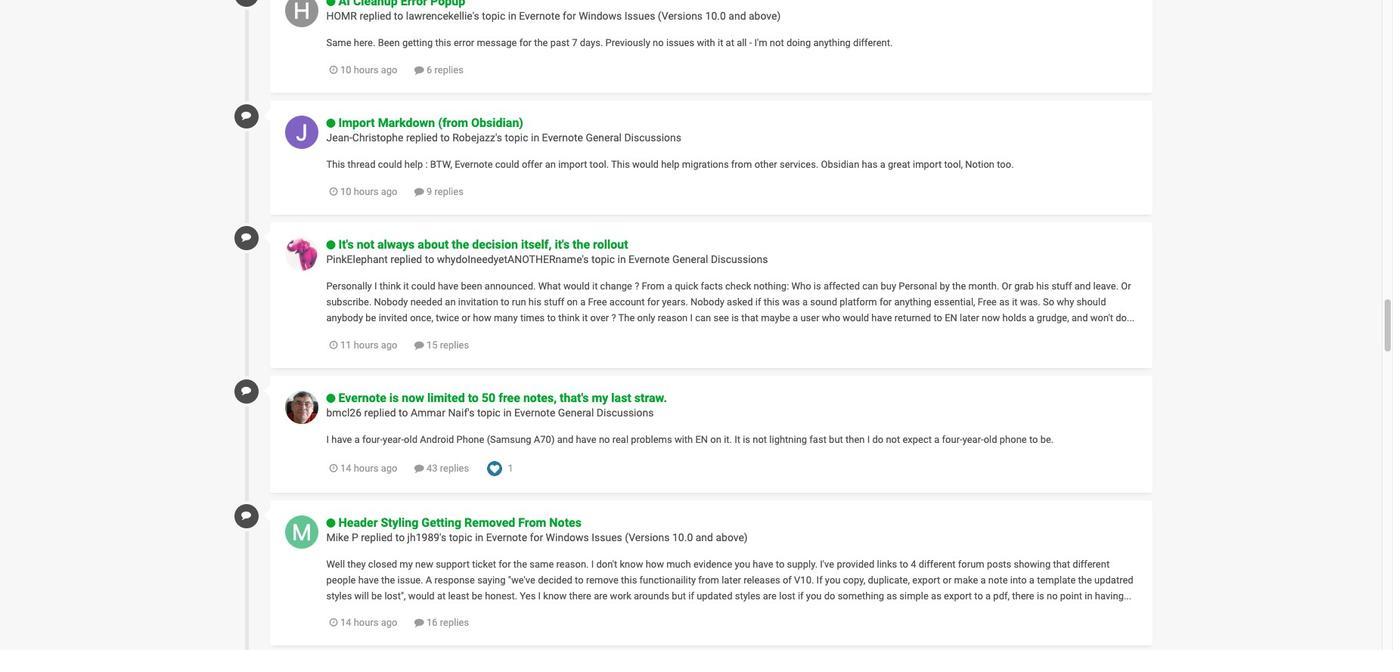 Task type: describe. For each thing, give the bounding box(es) containing it.
and down should
[[1072, 312, 1089, 324]]

note
[[989, 575, 1008, 586]]

grab
[[1015, 281, 1034, 292]]

have left the been
[[438, 281, 459, 292]]

evernote up past
[[519, 10, 560, 22]]

0 horizontal spatial export
[[913, 575, 941, 586]]

limited
[[428, 391, 465, 405]]

issues
[[667, 37, 695, 48]]

jh1989 link
[[408, 532, 440, 544]]

15 replies
[[424, 339, 469, 351]]

posts
[[988, 559, 1012, 571]]

a left user
[[793, 312, 799, 324]]

bmcl26
[[327, 407, 362, 419]]

1 old from the left
[[404, 434, 418, 446]]

buy
[[881, 281, 897, 292]]

1 horizontal spatial but
[[829, 434, 844, 446]]

how inside well they closed my new support ticket for the same reason. i don't know how much evidence you have to supply. i've provided links to 4 different forum posts showing that different people have the issue. a response saying "we've decided to remove this functionaility from later releases of v10. if you copy, duplicate, export or make a note into a template the updatred styles will be lost", would at least be honest.      yes i know there are work arounds but if updated styles are lost if you  do something as simple as export to a pdf, there is no point in having...
[[646, 559, 664, 571]]

have down bmcl26
[[332, 434, 352, 446]]

arounds
[[634, 591, 670, 602]]

's for limited
[[468, 407, 475, 419]]

10 hours ago for christophe
[[340, 186, 398, 198]]

1 vertical spatial general
[[673, 254, 709, 266]]

en inside personally i think it could have been announced. what would it change ? from a quick facts check nothing: who is affected can buy personal by the month. or grab his stuff and leave. or subscribe.      nobody needed an invitation to run his stuff on a free account for years. nobody asked if this was a sound platform for anything essential, free as it was. so why should anybody be invited once, twice or how many times to think it over ?      the only reason i can see is that maybe a user who would have returned to en later now holds a grudge, and won't do...
[[945, 312, 958, 324]]

a up "years."
[[667, 281, 673, 292]]

1 horizontal spatial know
[[620, 559, 644, 571]]

not right i'm at top
[[770, 37, 785, 48]]

4
[[911, 559, 917, 571]]

0 horizontal spatial 10.0
[[673, 532, 693, 544]]

was.
[[1021, 297, 1041, 308]]

1 styles from the left
[[327, 591, 352, 602]]

1 horizontal spatial export
[[944, 591, 973, 602]]

50
[[482, 391, 496, 405]]

evernote down robejazz link
[[455, 159, 493, 170]]

been
[[461, 281, 483, 292]]

7
[[572, 37, 578, 48]]

to down (from
[[441, 132, 450, 144]]

is right the who
[[814, 281, 822, 292]]

have left "real"
[[576, 434, 597, 446]]

is right see
[[732, 312, 739, 324]]

2 help from the left
[[661, 159, 680, 170]]

clock o image for it's not always about the decision itself, it's the rollout
[[330, 340, 338, 350]]

a down "was."
[[1030, 312, 1035, 324]]

0 horizontal spatial as
[[887, 591, 898, 602]]

discussions for evernote is now limited to 50 free notes, that's my last straw.
[[597, 407, 654, 419]]

1 are from the left
[[594, 591, 608, 602]]

a
[[426, 575, 432, 586]]

2 horizontal spatial if
[[798, 591, 804, 602]]

clock o image for import markdown (from obsidian)
[[330, 187, 338, 197]]

0 horizontal spatial ?
[[612, 312, 616, 324]]

discussions for import markdown (from obsidian)
[[625, 132, 682, 144]]

0 vertical spatial issues
[[625, 10, 656, 22]]

month.
[[969, 281, 1000, 292]]

i left don't
[[592, 559, 594, 571]]

2 horizontal spatial you
[[825, 575, 841, 586]]

's for obsidian)
[[496, 132, 503, 144]]

have up releases
[[753, 559, 774, 571]]

error
[[454, 37, 475, 48]]

anything inside personally i think it could have been announced. what would it change ? from a quick facts check nothing: who is affected can buy personal by the month. or grab his stuff and leave. or subscribe.      nobody needed an invitation to run his stuff on a free account for years. nobody asked if this was a sound platform for anything essential, free as it was. so why should anybody be invited once, twice or how many times to think it over ?      the only reason i can see is that maybe a user who would have returned to en later now holds a grudge, and won't do...
[[895, 297, 932, 308]]

1 horizontal spatial do
[[873, 434, 884, 446]]

maybe
[[761, 312, 791, 324]]

1 help from the left
[[405, 159, 423, 170]]

homr image
[[285, 0, 318, 27]]

topic for removed
[[449, 532, 473, 544]]

something
[[838, 591, 885, 602]]

other
[[755, 159, 778, 170]]

1 or from the left
[[1002, 281, 1012, 292]]

twice
[[436, 312, 459, 324]]

1 hours from the top
[[354, 64, 379, 76]]

to left 4
[[900, 559, 909, 571]]

2 four- from the left
[[943, 434, 963, 446]]

to down reason.
[[575, 575, 584, 586]]

or inside personally i think it could have been announced. what would it change ? from a quick facts check nothing: who is affected can buy personal by the month. or grab his stuff and leave. or subscribe.      nobody needed an invitation to run his stuff on a free account for years. nobody asked if this was a sound platform for anything essential, free as it was. so why should anybody be invited once, twice or how many times to think it over ?      the only reason i can see is that maybe a user who would have returned to en later now holds a grudge, and won't do...
[[462, 312, 471, 324]]

evernote for windows issues (versions 10.0 and above) link for issues
[[486, 532, 748, 544]]

in down the "rollout"
[[618, 254, 626, 266]]

i down bmcl26
[[327, 434, 329, 446]]

notion
[[966, 159, 995, 170]]

once,
[[410, 312, 434, 324]]

to down about
[[425, 254, 434, 266]]

here.
[[354, 37, 376, 48]]

10 hours ago link for replied
[[330, 64, 398, 76]]

to left 50
[[468, 391, 479, 405]]

0 horizontal spatial anything
[[814, 37, 851, 48]]

0 horizontal spatial know
[[544, 591, 567, 602]]

1 vertical spatial stuff
[[544, 297, 565, 308]]

2 nobody from the left
[[691, 297, 725, 308]]

for up same
[[530, 532, 543, 544]]

returned
[[895, 312, 932, 324]]

0 horizontal spatial think
[[380, 281, 401, 292]]

topic down the "rollout"
[[592, 254, 615, 266]]

about
[[418, 238, 449, 252]]

14 for evernote is now limited to 50 free notes, that's my last straw.
[[340, 463, 351, 474]]

it left the all
[[718, 37, 724, 48]]

to up of
[[776, 559, 785, 571]]

0 vertical spatial my
[[592, 391, 609, 405]]

forum
[[959, 559, 985, 571]]

would down platform
[[843, 312, 870, 324]]

1 horizontal spatial on
[[711, 434, 722, 446]]

on inside personally i think it could have been announced. what would it change ? from a quick facts check nothing: who is affected can buy personal by the month. or grab his stuff and leave. or subscribe.      nobody needed an invitation to run his stuff on a free account for years. nobody asked if this was a sound platform for anything essential, free as it was. so why should anybody be invited once, twice or how many times to think it over ?      the only reason i can see is that maybe a user who would have returned to en later now holds a grudge, and won't do...
[[567, 297, 578, 308]]

from inside well they closed my new support ticket for the same reason. i don't know how much evidence you have to supply. i've provided links to 4 different forum posts showing that different people have the issue. a response saying "we've decided to remove this functionaility from later releases of v10. if you copy, duplicate, export or make a note into a template the updatred styles will be lost", would at least be honest.      yes i know there are work arounds but if updated styles are lost if you  do something as simple as export to a pdf, there is no point in having...
[[699, 575, 720, 586]]

is right it
[[743, 434, 751, 446]]

and up evidence
[[696, 532, 714, 544]]

0 vertical spatial 10.0
[[706, 10, 726, 22]]

yes
[[520, 591, 536, 602]]

a70)
[[534, 434, 555, 446]]

1 horizontal spatial his
[[1037, 281, 1050, 292]]

comment image for mike p
[[415, 619, 424, 628]]

would right what
[[564, 281, 590, 292]]

header styling getting removed from notes link
[[339, 516, 582, 530]]

lost
[[780, 591, 796, 602]]

and up should
[[1075, 281, 1091, 292]]

have up will
[[358, 575, 379, 586]]

lawrencekellie link
[[406, 10, 473, 22]]

it.
[[724, 434, 733, 446]]

markdown
[[378, 116, 435, 130]]

i right yes
[[538, 591, 541, 602]]

1 there from the left
[[569, 591, 592, 602]]

replied for whydoineedyetanothername
[[391, 254, 422, 266]]

to down make
[[975, 591, 984, 602]]

last
[[612, 391, 632, 405]]

14 hours ago for header
[[340, 618, 398, 629]]

over
[[591, 312, 609, 324]]

i'm
[[755, 37, 768, 48]]

ago for styling
[[381, 618, 398, 629]]

the down 'closed'
[[381, 575, 395, 586]]

-
[[750, 37, 752, 48]]

be right 'least'
[[472, 591, 483, 602]]

removed
[[465, 516, 516, 530]]

this inside well they closed my new support ticket for the same reason. i don't know how much evidence you have to supply. i've provided links to 4 different forum posts showing that different people have the issue. a response saying "we've decided to remove this functionaility from later releases of v10. if you copy, duplicate, export or make a note into a template the updatred styles will be lost", would at least be honest.      yes i know there are work arounds but if updated styles are lost if you  do something as simple as export to a pdf, there is no point in having...
[[621, 575, 637, 586]]

a left account
[[581, 297, 586, 308]]

see
[[714, 312, 729, 324]]

migrations
[[682, 159, 729, 170]]

comment image for jean-christophe
[[415, 187, 424, 197]]

the right it's
[[573, 238, 590, 252]]

import markdown (from obsidian)
[[339, 116, 524, 130]]

import markdown (from obsidian) link
[[339, 116, 524, 130]]

at inside well they closed my new support ticket for the same reason. i don't know how much evidence you have to supply. i've provided links to 4 different forum posts showing that different people have the issue. a response saying "we've decided to remove this functionaility from later releases of v10. if you copy, duplicate, export or make a note into a template the updatred styles will be lost", would at least be honest.      yes i know there are work arounds but if updated styles are lost if you  do something as simple as export to a pdf, there is no point in having...
[[437, 591, 446, 602]]

to left ammar
[[399, 407, 408, 419]]

itself,
[[521, 238, 552, 252]]

run
[[512, 297, 526, 308]]

1 year- from the left
[[383, 434, 404, 446]]

topic for obsidian)
[[505, 132, 529, 144]]

1 horizontal spatial as
[[932, 591, 942, 602]]

be right will
[[372, 591, 382, 602]]

9
[[427, 186, 432, 198]]

0 vertical spatial windows
[[579, 10, 622, 22]]

6 replies link
[[415, 64, 464, 76]]

0 horizontal spatial issues
[[592, 532, 623, 544]]

1 horizontal spatial at
[[726, 37, 735, 48]]

evernote down the removed
[[486, 532, 528, 544]]

previously
[[606, 37, 651, 48]]

ago for not
[[381, 339, 398, 351]]

a right has
[[881, 159, 886, 170]]

to right times
[[547, 312, 556, 324]]

that's
[[560, 391, 589, 405]]

jean christophe image
[[285, 116, 318, 149]]

make
[[955, 575, 979, 586]]

is left limited
[[390, 391, 399, 405]]

evernote general discussions link for it's not always about the decision itself, it's the rollout
[[629, 254, 769, 266]]

all
[[737, 37, 747, 48]]

years.
[[662, 297, 689, 308]]

not up pinkelephant link
[[357, 238, 375, 252]]

10 hours ago for replied
[[340, 64, 398, 76]]

to down styling
[[396, 532, 405, 544]]

lost",
[[385, 591, 406, 602]]

topic for limited
[[477, 407, 501, 419]]

ammar
[[411, 407, 446, 419]]

general for evernote is now limited to 50 free notes, that's my last straw.
[[558, 407, 594, 419]]

14 for header styling getting removed from notes
[[340, 618, 351, 629]]

comment image left pinkelephant image
[[241, 232, 251, 242]]

1 ago from the top
[[381, 64, 398, 76]]

needed
[[411, 297, 443, 308]]

that inside well they closed my new support ticket for the same reason. i don't know how much evidence you have to supply. i've provided links to 4 different forum posts showing that different people have the issue. a response saying "we've decided to remove this functionaility from later releases of v10. if you copy, duplicate, export or make a note into a template the updatred styles will be lost", would at least be honest.      yes i know there are work arounds but if updated styles are lost if you  do something as simple as export to a pdf, there is no point in having...
[[1054, 559, 1071, 571]]

phone
[[1000, 434, 1027, 446]]

has
[[862, 159, 878, 170]]

0 vertical spatial (versions
[[658, 10, 703, 22]]

christophe
[[353, 132, 404, 144]]

14 hours ago for evernote
[[340, 463, 398, 474]]

0 vertical spatial an
[[545, 159, 556, 170]]

1 free from the left
[[588, 297, 607, 308]]

10 for jean-
[[340, 186, 351, 198]]

to up been
[[394, 10, 404, 22]]

ticket
[[472, 559, 496, 571]]

1 horizontal spatial from
[[732, 159, 753, 170]]

to left 'be.'
[[1030, 434, 1039, 446]]

i right then
[[868, 434, 870, 446]]

2 there from the left
[[1013, 591, 1035, 602]]

i right personally
[[375, 281, 377, 292]]

in down the removed
[[475, 532, 484, 544]]

the right about
[[452, 238, 469, 252]]

a left pdf,
[[986, 591, 991, 602]]

not right it
[[753, 434, 767, 446]]

for up 7
[[563, 10, 576, 22]]

0 horizontal spatial no
[[599, 434, 610, 446]]

it up invited at the top of page
[[404, 281, 409, 292]]

the up "we've on the bottom
[[514, 559, 528, 571]]

in up "message"
[[508, 10, 517, 22]]

replied right p
[[361, 532, 393, 544]]

how inside personally i think it could have been announced. what would it change ? from a quick facts check nothing: who is affected can buy personal by the month. or grab his stuff and leave. or subscribe.      nobody needed an invitation to run his stuff on a free account for years. nobody asked if this was a sound platform for anything essential, free as it was. so why should anybody be invited once, twice or how many times to think it over ?      the only reason i can see is that maybe a user who would have returned to en later now holds a grudge, and won't do...
[[473, 312, 492, 324]]

a right 'expect'
[[935, 434, 940, 446]]

1 horizontal spatial can
[[863, 281, 879, 292]]

the left past
[[534, 37, 548, 48]]

jean-christophe replied to robejazz 's topic in evernote general discussions
[[327, 132, 682, 144]]

personally
[[327, 281, 372, 292]]

replied for lawrencekellie
[[360, 10, 392, 22]]

mike
[[327, 532, 349, 544]]

hours for import
[[354, 186, 379, 198]]

notes,
[[524, 391, 557, 405]]

evernote down notes,
[[515, 407, 556, 419]]

and right a70)
[[557, 434, 574, 446]]

a right into
[[1030, 575, 1035, 586]]

topic up "message"
[[482, 10, 506, 22]]

0 horizontal spatial could
[[378, 159, 402, 170]]

hours for header
[[354, 618, 379, 629]]

evernote is now limited to 50 free notes, that's my last straw.
[[339, 391, 667, 405]]

the up point
[[1079, 575, 1093, 586]]

who
[[792, 281, 812, 292]]

i right the reason
[[690, 312, 693, 324]]

10 hours ago link for christophe
[[330, 186, 398, 198]]

1 vertical spatial discussions
[[711, 254, 769, 266]]

change
[[601, 281, 633, 292]]

from inside personally i think it could have been announced. what would it change ? from a quick facts check nothing: who is affected can buy personal by the month. or grab his stuff and leave. or subscribe.      nobody needed an invitation to run his stuff on a free account for years. nobody asked if this was a sound platform for anything essential, free as it was. so why should anybody be invited once, twice or how many times to think it over ?      the only reason i can see is that maybe a user who would have returned to en later now holds a grudge, and won't do...
[[642, 281, 665, 292]]

comment image left jean christophe image
[[241, 110, 251, 120]]

later inside personally i think it could have been announced. what would it change ? from a quick facts check nothing: who is affected can buy personal by the month. or grab his stuff and leave. or subscribe.      nobody needed an invitation to run his stuff on a free account for years. nobody asked if this was a sound platform for anything essential, free as it was. so why should anybody be invited once, twice or how many times to think it over ?      the only reason i can see is that maybe a user who would have returned to en later now holds a grudge, and won't do...
[[960, 312, 980, 324]]

replies for about
[[440, 339, 469, 351]]

replies for limited
[[440, 463, 469, 474]]

mike p image
[[285, 516, 318, 549]]

1 vertical spatial from
[[519, 516, 547, 530]]

ago for is
[[381, 463, 398, 474]]

a down bmcl26
[[355, 434, 360, 446]]

1 vertical spatial windows
[[546, 532, 589, 544]]

comment image left bmcl26 image
[[241, 386, 251, 395]]

account
[[610, 297, 645, 308]]

tool,
[[945, 159, 963, 170]]

2 horizontal spatial could
[[496, 159, 520, 170]]

2 styles from the left
[[735, 591, 761, 602]]

getting
[[422, 516, 462, 530]]

closed
[[368, 559, 397, 571]]

for right "message"
[[520, 37, 532, 48]]

1 horizontal spatial ?
[[635, 281, 640, 292]]

to down the essential,
[[934, 312, 943, 324]]

essential,
[[935, 297, 976, 308]]

evernote up offer
[[542, 132, 583, 144]]

past
[[551, 37, 570, 48]]

0 horizontal spatial you
[[735, 559, 751, 571]]

0 horizontal spatial if
[[689, 591, 695, 602]]

to left the run
[[501, 297, 510, 308]]

16 replies link
[[415, 618, 469, 629]]

it left change
[[593, 281, 598, 292]]

15 replies link
[[415, 339, 469, 351]]

only
[[638, 312, 656, 324]]

11
[[340, 339, 351, 351]]

0 vertical spatial this
[[435, 37, 452, 48]]

notes
[[550, 516, 582, 530]]

2 vertical spatial you
[[807, 591, 822, 602]]



Task type: locate. For each thing, give the bounding box(es) containing it.
a left note
[[981, 575, 987, 586]]

1 horizontal spatial my
[[592, 391, 609, 405]]

always
[[378, 238, 415, 252]]

3 clock o image from the top
[[330, 464, 338, 474]]

0 vertical spatial now
[[982, 312, 1001, 324]]

in up offer
[[531, 132, 540, 144]]

real
[[613, 434, 629, 446]]

comment image inside 16 replies link
[[415, 619, 424, 628]]

ago down lost",
[[381, 618, 398, 629]]

2 different from the left
[[1073, 559, 1110, 571]]

2 10 hours ago link from the top
[[330, 186, 398, 198]]

43 replies link
[[415, 463, 469, 474]]

0 horizontal spatial stuff
[[544, 297, 565, 308]]

0 horizontal spatial nobody
[[374, 297, 408, 308]]

10 hours ago down thread in the left of the page
[[340, 186, 398, 198]]

go to first unread post image up homr
[[327, 0, 336, 7]]

1 vertical spatial later
[[722, 575, 742, 586]]

go to first unread post image for import markdown (from obsidian)
[[327, 118, 336, 129]]

comment image
[[415, 65, 424, 75], [415, 187, 424, 197], [241, 232, 251, 242], [241, 386, 251, 395], [415, 619, 424, 628]]

evernote up bmcl26
[[339, 391, 387, 405]]

0 vertical spatial 10 hours ago link
[[330, 64, 398, 76]]

it left over
[[583, 312, 588, 324]]

then
[[846, 434, 865, 446]]

evernote general discussions link for evernote is now limited to 50 free notes, that's my last straw.
[[515, 407, 654, 419]]

windows up days.
[[579, 10, 622, 22]]

and
[[729, 10, 747, 22], [1075, 281, 1091, 292], [1072, 312, 1089, 324], [557, 434, 574, 446], [696, 532, 714, 544]]

response
[[435, 575, 475, 586]]

1 vertical spatial 14 hours ago
[[340, 618, 398, 629]]

do inside well they closed my new support ticket for the same reason. i don't know how much evidence you have to supply. i've provided links to 4 different forum posts showing that different people have the issue. a response saying "we've decided to remove this functionaility from later releases of v10. if you copy, duplicate, export or make a note into a template the updatred styles will be lost", would at least be honest.      yes i know there are work arounds but if updated styles are lost if you  do something as simple as export to a pdf, there is no point in having...
[[825, 591, 836, 602]]

android
[[420, 434, 454, 446]]

0 horizontal spatial free
[[588, 297, 607, 308]]

43
[[427, 463, 438, 474]]

evernote for windows issues (versions 10.0 and above) link up previously
[[519, 10, 781, 22]]

like image
[[486, 460, 504, 478]]

on left it. at the bottom of the page
[[711, 434, 722, 446]]

1 vertical spatial evernote for windows issues (versions 10.0 and above) link
[[486, 532, 748, 544]]

can left buy
[[863, 281, 879, 292]]

or
[[1002, 281, 1012, 292], [1122, 281, 1132, 292]]

point
[[1061, 591, 1083, 602]]

hours for it's
[[354, 339, 379, 351]]

that inside personally i think it could have been announced. what would it change ? from a quick facts check nothing: who is affected can buy personal by the month. or grab his stuff and leave. or subscribe.      nobody needed an invitation to run his stuff on a free account for years. nobody asked if this was a sound platform for anything essential, free as it was. so why should anybody be invited once, twice or how many times to think it over ?      the only reason i can see is that maybe a user who would have returned to en later now holds a grudge, and won't do...
[[742, 312, 759, 324]]

are left lost on the bottom right
[[763, 591, 777, 602]]

this inside personally i think it could have been announced. what would it change ? from a quick facts check nothing: who is affected can buy personal by the month. or grab his stuff and leave. or subscribe.      nobody needed an invitation to run his stuff on a free account for years. nobody asked if this was a sound platform for anything essential, free as it was. so why should anybody be invited once, twice or how many times to think it over ?      the only reason i can see is that maybe a user who would have returned to en later now holds a grudge, and won't do...
[[764, 297, 780, 308]]

1 horizontal spatial could
[[412, 281, 436, 292]]

hours for evernote
[[354, 463, 379, 474]]

0 vertical spatial how
[[473, 312, 492, 324]]

3 hours from the top
[[354, 339, 379, 351]]

1 vertical spatial now
[[402, 391, 425, 405]]

14 hours ago link up header
[[330, 463, 398, 474]]

getting
[[403, 37, 433, 48]]

2 import from the left
[[913, 159, 942, 170]]

services.
[[780, 159, 819, 170]]

2 horizontal spatial no
[[1047, 591, 1058, 602]]

same here. been getting this error message for the past 7 days. previously no issues with it at all - i'm not doing anything different.
[[327, 37, 893, 48]]

2 vertical spatial discussions
[[597, 407, 654, 419]]

0 vertical spatial en
[[945, 312, 958, 324]]

2 10 hours ago from the top
[[340, 186, 398, 198]]

provided
[[837, 559, 875, 571]]

general for import markdown (from obsidian)
[[586, 132, 622, 144]]

15
[[427, 339, 438, 351]]

remove
[[586, 575, 619, 586]]

and up the all
[[729, 10, 747, 22]]

asked
[[727, 297, 753, 308]]

1 vertical spatial 14
[[340, 618, 351, 629]]

clock o image
[[330, 65, 338, 75], [330, 187, 338, 197], [330, 464, 338, 474]]

2 vertical spatial clock o image
[[330, 464, 338, 474]]

evidence
[[694, 559, 733, 571]]

later inside well they closed my new support ticket for the same reason. i don't know how much evidence you have to supply. i've provided links to 4 different forum posts showing that different people have the issue. a response saying "we've decided to remove this functionaility from later releases of v10. if you copy, duplicate, export or make a note into a template the updatred styles will be lost", would at least be honest.      yes i know there are work arounds but if updated styles are lost if you  do something as simple as export to a pdf, there is no point in having...
[[722, 575, 742, 586]]

2 year- from the left
[[963, 434, 984, 446]]

check
[[726, 281, 752, 292]]

links
[[877, 559, 898, 571]]

0 horizontal spatial my
[[400, 559, 413, 571]]

clock o image
[[330, 340, 338, 350], [330, 619, 338, 628]]

1 horizontal spatial nobody
[[691, 297, 725, 308]]

you up releases
[[735, 559, 751, 571]]

1 clock o image from the top
[[330, 65, 338, 75]]

0 vertical spatial do
[[873, 434, 884, 446]]

pinkelephant replied to whydoineedyetanothername 's topic in evernote general discussions
[[327, 254, 769, 266]]

you down if
[[807, 591, 822, 602]]

are down remove
[[594, 591, 608, 602]]

1 10 hours ago from the top
[[340, 64, 398, 76]]

it left "was."
[[1013, 297, 1018, 308]]

obsidian
[[821, 159, 860, 170]]

1 horizontal spatial anything
[[895, 297, 932, 308]]

free down month.
[[978, 297, 997, 308]]

0 horizontal spatial can
[[696, 312, 712, 324]]

10 hours ago link down 'here.'
[[330, 64, 398, 76]]

be inside personally i think it could have been announced. what would it change ? from a quick facts check nothing: who is affected can buy personal by the month. or grab his stuff and leave. or subscribe.      nobody needed an invitation to run his stuff on a free account for years. nobody asked if this was a sound platform for anything essential, free as it was. so why should anybody be invited once, twice or how many times to think it over ?      the only reason i can see is that maybe a user who would have returned to en later now holds a grudge, and won't do...
[[366, 312, 376, 324]]

in down "free"
[[504, 407, 512, 419]]

or left grab
[[1002, 281, 1012, 292]]

general up quick
[[673, 254, 709, 266]]

pinkelephant image
[[285, 238, 318, 271]]

0 vertical spatial from
[[732, 159, 753, 170]]

1 vertical spatial en
[[696, 434, 708, 446]]

0 horizontal spatial import
[[559, 159, 588, 170]]

1 import from the left
[[559, 159, 588, 170]]

be
[[366, 312, 376, 324], [372, 591, 382, 602], [472, 591, 483, 602]]

1 horizontal spatial stuff
[[1052, 281, 1073, 292]]

an inside personally i think it could have been announced. what would it change ? from a quick facts check nothing: who is affected can buy personal by the month. or grab his stuff and leave. or subscribe.      nobody needed an invitation to run his stuff on a free account for years. nobody asked if this was a sound platform for anything essential, free as it was. so why should anybody be invited once, twice or how many times to think it over ?      the only reason i can see is that maybe a user who would have returned to en later now holds a grudge, and won't do...
[[445, 297, 456, 308]]

1 vertical spatial this
[[764, 297, 780, 308]]

the right the by
[[953, 281, 967, 292]]

14 hours ago link for header
[[330, 618, 398, 629]]

0 vertical spatial but
[[829, 434, 844, 446]]

10 for homr
[[340, 64, 351, 76]]

1 this from the left
[[327, 159, 345, 170]]

0 horizontal spatial this
[[327, 159, 345, 170]]

0 horizontal spatial old
[[404, 434, 418, 446]]

or right twice
[[462, 312, 471, 324]]

you
[[735, 559, 751, 571], [825, 575, 841, 586], [807, 591, 822, 602]]

different.
[[854, 37, 893, 48]]

14 hours ago link down will
[[330, 618, 398, 629]]

have
[[438, 281, 459, 292], [872, 312, 893, 324], [332, 434, 352, 446], [576, 434, 597, 446], [753, 559, 774, 571], [358, 575, 379, 586]]

clock o image inside 14 hours ago link
[[330, 619, 338, 628]]

? up account
[[635, 281, 640, 292]]

14 hours ago up header
[[340, 463, 398, 474]]

it
[[718, 37, 724, 48], [404, 281, 409, 292], [593, 281, 598, 292], [1013, 297, 1018, 308], [583, 312, 588, 324]]

1 vertical spatial 10 hours ago
[[340, 186, 398, 198]]

5 ago from the top
[[381, 618, 398, 629]]

0 horizontal spatial styles
[[327, 591, 352, 602]]

1 10 hours ago link from the top
[[330, 64, 398, 76]]

0 vertical spatial 14 hours ago link
[[330, 463, 398, 474]]

4 hours from the top
[[354, 463, 379, 474]]

go to first unread post image for it's not always about the decision itself, it's the rollout
[[327, 240, 336, 251]]

1 horizontal spatial styles
[[735, 591, 761, 602]]

do...
[[1116, 312, 1135, 324]]

1 horizontal spatial no
[[653, 37, 664, 48]]

for down buy
[[880, 297, 892, 308]]

whydoineedyetanothername
[[437, 254, 582, 266]]

1 different from the left
[[919, 559, 956, 571]]

my up issue.
[[400, 559, 413, 571]]

2 10 from the top
[[340, 186, 351, 198]]

is inside well they closed my new support ticket for the same reason. i don't know how much evidence you have to supply. i've provided links to 4 different forum posts showing that different people have the issue. a response saying "we've decided to remove this functionaility from later releases of v10. if you copy, duplicate, export or make a note into a template the updatred styles will be lost", would at least be honest.      yes i know there are work arounds but if updated styles are lost if you  do something as simple as export to a pdf, there is no point in having...
[[1037, 591, 1045, 602]]

14 hours ago down will
[[340, 618, 398, 629]]

simple
[[900, 591, 929, 602]]

import
[[339, 116, 375, 130]]

1 14 from the top
[[340, 463, 351, 474]]

as down duplicate,
[[887, 591, 898, 602]]

an up twice
[[445, 297, 456, 308]]

this
[[435, 37, 452, 48], [764, 297, 780, 308], [621, 575, 637, 586]]

3 ago from the top
[[381, 339, 398, 351]]

0 horizontal spatial now
[[402, 391, 425, 405]]

2 hours from the top
[[354, 186, 379, 198]]

1 nobody from the left
[[374, 297, 408, 308]]

1 vertical spatial but
[[672, 591, 686, 602]]

hours down 'here.'
[[354, 64, 379, 76]]

but down functionaility
[[672, 591, 686, 602]]

from left other
[[732, 159, 753, 170]]

10 hours ago down 'here.'
[[340, 64, 398, 76]]

's
[[473, 10, 480, 22], [496, 132, 503, 144], [582, 254, 589, 266], [468, 407, 475, 419], [440, 532, 447, 544]]

homr link
[[327, 10, 357, 22]]

different right 4
[[919, 559, 956, 571]]

replies right 16
[[440, 618, 469, 629]]

or right leave.
[[1122, 281, 1132, 292]]

they
[[348, 559, 366, 571]]

2 this from the left
[[612, 159, 630, 170]]

evernote is now limited to 50 free notes, that's my last straw. link
[[339, 391, 667, 405]]

0 vertical spatial that
[[742, 312, 759, 324]]

0 horizontal spatial at
[[437, 591, 446, 602]]

would right tool.
[[633, 159, 659, 170]]

go to first unread post image
[[327, 0, 336, 7], [327, 118, 336, 129], [327, 240, 336, 251], [327, 518, 336, 529]]

as inside personally i think it could have been announced. what would it change ? from a quick facts check nothing: who is affected can buy personal by the month. or grab his stuff and leave. or subscribe.      nobody needed an invitation to run his stuff on a free account for years. nobody asked if this was a sound platform for anything essential, free as it was. so why should anybody be invited once, twice or how many times to think it over ?      the only reason i can see is that maybe a user who would have returned to en later now holds a grudge, and won't do...
[[1000, 297, 1010, 308]]

his up so at the right
[[1037, 281, 1050, 292]]

evernote up change
[[629, 254, 670, 266]]

2 14 hours ago link from the top
[[330, 618, 398, 629]]

export
[[913, 575, 941, 586], [944, 591, 973, 602]]

? left the
[[612, 312, 616, 324]]

so
[[1044, 297, 1055, 308]]

3 go to first unread post image from the top
[[327, 240, 336, 251]]

2 old from the left
[[984, 434, 998, 446]]

for inside well they closed my new support ticket for the same reason. i don't know how much evidence you have to supply. i've provided links to 4 different forum posts showing that different people have the issue. a response saying "we've decided to remove this functionaility from later releases of v10. if you copy, duplicate, export or make a note into a template the updatred styles will be lost", would at least be honest.      yes i know there are work arounds but if updated styles are lost if you  do something as simple as export to a pdf, there is no point in having...
[[499, 559, 511, 571]]

0 vertical spatial export
[[913, 575, 941, 586]]

replies for obsidian)
[[435, 186, 464, 198]]

0 vertical spatial on
[[567, 297, 578, 308]]

now up ammar
[[402, 391, 425, 405]]

phone
[[457, 434, 485, 446]]

1 horizontal spatial later
[[960, 312, 980, 324]]

2 or from the left
[[1122, 281, 1132, 292]]

replied for ammar naif
[[364, 407, 396, 419]]

that down asked
[[742, 312, 759, 324]]

0 vertical spatial no
[[653, 37, 664, 48]]

replied right bmcl26 link
[[364, 407, 396, 419]]

1 go to first unread post image from the top
[[327, 0, 336, 7]]

evernote general discussions link up quick
[[629, 254, 769, 266]]

5 hours from the top
[[354, 618, 379, 629]]

bmcl26 link
[[327, 407, 362, 419]]

think up invited at the top of page
[[380, 281, 401, 292]]

clock o image for evernote is now limited to 50 free notes, that's my last straw.
[[330, 464, 338, 474]]

what
[[539, 281, 561, 292]]

0 vertical spatial stuff
[[1052, 281, 1073, 292]]

showing
[[1014, 559, 1051, 571]]

too.
[[998, 159, 1014, 170]]

0 horizontal spatial his
[[529, 297, 542, 308]]

1 vertical spatial think
[[559, 312, 580, 324]]

1 14 hours ago from the top
[[340, 463, 398, 474]]

0 horizontal spatial an
[[445, 297, 456, 308]]

1 horizontal spatial issues
[[625, 10, 656, 22]]

replies for removed
[[440, 618, 469, 629]]

0 horizontal spatial with
[[675, 434, 693, 446]]

1 vertical spatial anything
[[895, 297, 932, 308]]

go to first unread post image
[[327, 393, 336, 404]]

comment image inside the 6 replies link
[[415, 65, 424, 75]]

1 horizontal spatial an
[[545, 159, 556, 170]]

or left make
[[943, 575, 952, 586]]

well they closed my new support ticket for the same reason. i don't know how much evidence you have to supply. i've provided links to 4 different forum posts showing that different people have the issue. a response saying "we've decided to remove this functionaility from later releases of v10. if you copy, duplicate, export or make a note into a template the updatred styles will be lost", would at least be honest.      yes i know there are work arounds but if updated styles are lost if you  do something as simple as export to a pdf, there is no point in having...
[[327, 559, 1134, 602]]

1 horizontal spatial you
[[807, 591, 822, 602]]

0 horizontal spatial different
[[919, 559, 956, 571]]

1 vertical spatial can
[[696, 312, 712, 324]]

evernote general discussions link down the that's
[[515, 407, 654, 419]]

's for removed
[[440, 532, 447, 544]]

2 go to first unread post image from the top
[[327, 118, 336, 129]]

as
[[1000, 297, 1010, 308], [887, 591, 898, 602], [932, 591, 942, 602]]

it's
[[555, 238, 570, 252]]

0 vertical spatial evernote for windows issues (versions 10.0 and above) link
[[519, 10, 781, 22]]

my left last
[[592, 391, 609, 405]]

clock o image for header styling getting removed from notes
[[330, 619, 338, 628]]

now inside personally i think it could have been announced. what would it change ? from a quick facts check nothing: who is affected can buy personal by the month. or grab his stuff and leave. or subscribe.      nobody needed an invitation to run his stuff on a free account for years. nobody asked if this was a sound platform for anything essential, free as it was. so why should anybody be invited once, twice or how many times to think it over ?      the only reason i can see is that maybe a user who would have returned to en later now holds a grudge, and won't do...
[[982, 312, 1001, 324]]

0 vertical spatial discussions
[[625, 132, 682, 144]]

a right was
[[803, 297, 808, 308]]

that up template
[[1054, 559, 1071, 571]]

no inside well they closed my new support ticket for the same reason. i don't know how much evidence you have to supply. i've provided links to 4 different forum posts showing that different people have the issue. a response saying "we've decided to remove this functionaility from later releases of v10. if you copy, duplicate, export or make a note into a template the updatred styles will be lost", would at least be honest.      yes i know there are work arounds but if updated styles are lost if you  do something as simple as export to a pdf, there is no point in having...
[[1047, 591, 1058, 602]]

0 vertical spatial know
[[620, 559, 644, 571]]

1 four- from the left
[[362, 434, 383, 446]]

1 vertical spatial 14 hours ago link
[[330, 618, 398, 629]]

in
[[508, 10, 517, 22], [531, 132, 540, 144], [618, 254, 626, 266], [504, 407, 512, 419], [475, 532, 484, 544], [1085, 591, 1093, 602]]

go to first unread post image for header styling getting removed from notes
[[327, 518, 336, 529]]

2 ago from the top
[[381, 186, 398, 198]]

14 hours ago link for evernote
[[330, 463, 398, 474]]

that
[[742, 312, 759, 324], [1054, 559, 1071, 571]]

topic down header styling getting removed from notes at left
[[449, 532, 473, 544]]

updated
[[697, 591, 733, 602]]

9 replies
[[424, 186, 464, 198]]

ago for markdown
[[381, 186, 398, 198]]

not left 'expect'
[[886, 434, 901, 446]]

2 clock o image from the top
[[330, 619, 338, 628]]

but right fast
[[829, 434, 844, 446]]

1 horizontal spatial this
[[621, 575, 637, 586]]

old left android
[[404, 434, 418, 446]]

work
[[610, 591, 632, 602]]

comment image left "6"
[[415, 65, 424, 75]]

if
[[817, 575, 823, 586]]

this left thread in the left of the page
[[327, 159, 345, 170]]

year- left phone
[[963, 434, 984, 446]]

4 go to first unread post image from the top
[[327, 518, 336, 529]]

lawrencekellie
[[406, 10, 473, 22]]

comment image
[[241, 110, 251, 120], [415, 340, 424, 350], [415, 464, 424, 474], [241, 511, 251, 520]]

1 vertical spatial an
[[445, 297, 456, 308]]

1 vertical spatial (versions
[[625, 532, 670, 544]]

10 hours ago link
[[330, 64, 398, 76], [330, 186, 398, 198]]

this down nothing:
[[764, 297, 780, 308]]

would inside well they closed my new support ticket for the same reason. i don't know how much evidence you have to supply. i've provided links to 4 different forum posts showing that different people have the issue. a response saying "we've decided to remove this functionaility from later releases of v10. if you copy, duplicate, export or make a note into a template the updatred styles will be lost", would at least be honest.      yes i know there are work arounds but if updated styles are lost if you  do something as simple as export to a pdf, there is no point in having...
[[409, 591, 435, 602]]

1 vertical spatial do
[[825, 591, 836, 602]]

1 horizontal spatial four-
[[943, 434, 963, 446]]

user
[[801, 312, 820, 324]]

an
[[545, 159, 556, 170], [445, 297, 456, 308]]

1 vertical spatial issues
[[592, 532, 623, 544]]

comment image inside 15 replies link
[[415, 340, 424, 350]]

0 vertical spatial evernote general discussions link
[[542, 132, 682, 144]]

1 horizontal spatial above)
[[749, 10, 781, 22]]

in inside well they closed my new support ticket for the same reason. i don't know how much evidence you have to supply. i've provided links to 4 different forum posts showing that different people have the issue. a response saying "we've decided to remove this functionaility from later releases of v10. if you copy, duplicate, export or make a note into a template the updatred styles will be lost", would at least be honest.      yes i know there are work arounds but if updated styles are lost if you  do something as simple as export to a pdf, there is no point in having...
[[1085, 591, 1093, 602]]

is down template
[[1037, 591, 1045, 602]]

ago down invited at the top of page
[[381, 339, 398, 351]]

evernote for windows issues (versions 10.0 and above) link for (versions
[[519, 10, 781, 22]]

you right if
[[825, 575, 841, 586]]

1 horizontal spatial there
[[1013, 591, 1035, 602]]

anybody
[[327, 312, 363, 324]]

1 clock o image from the top
[[330, 340, 338, 350]]

11 hours ago link
[[330, 339, 398, 351]]

header
[[339, 516, 378, 530]]

1 horizontal spatial or
[[1122, 281, 1132, 292]]

of
[[783, 575, 792, 586]]

1 10 from the top
[[340, 64, 351, 76]]

is
[[814, 281, 822, 292], [732, 312, 739, 324], [390, 391, 399, 405], [743, 434, 751, 446], [1037, 591, 1045, 602]]

four-
[[362, 434, 383, 446], [943, 434, 963, 446]]

pinkelephant link
[[327, 254, 388, 266]]

evernote general discussions link for import markdown (from obsidian)
[[542, 132, 682, 144]]

from down evidence
[[699, 575, 720, 586]]

or inside well they closed my new support ticket for the same reason. i don't know how much evidence you have to supply. i've provided links to 4 different forum posts showing that different people have the issue. a response saying "we've decided to remove this functionaility from later releases of v10. if you copy, duplicate, export or make a note into a template the updatred styles will be lost", would at least be honest.      yes i know there are work arounds but if updated styles are lost if you  do something as simple as export to a pdf, there is no point in having...
[[943, 575, 952, 586]]

replies right "6"
[[435, 64, 464, 76]]

clock o image inside 11 hours ago link
[[330, 340, 338, 350]]

his up times
[[529, 297, 542, 308]]

with for discussions
[[675, 434, 693, 446]]

0 vertical spatial above)
[[749, 10, 781, 22]]

comment image inside 9 replies link
[[415, 187, 424, 197]]

evernote for windows issues (versions 10.0 and above) link up don't
[[486, 532, 748, 544]]

1
[[508, 463, 514, 474]]

2 are from the left
[[763, 591, 777, 602]]

evernote general discussions link up tool.
[[542, 132, 682, 144]]

comment image for homr
[[415, 65, 424, 75]]

evernote for windows issues (versions 10.0 and above) link
[[519, 10, 781, 22], [486, 532, 748, 544]]

0 horizontal spatial en
[[696, 434, 708, 446]]

0 vertical spatial you
[[735, 559, 751, 571]]

but
[[829, 434, 844, 446], [672, 591, 686, 602]]

0 vertical spatial 10
[[340, 64, 351, 76]]

mike p link
[[327, 532, 359, 544]]

offer
[[522, 159, 543, 170]]

there down into
[[1013, 591, 1035, 602]]

decision
[[472, 238, 518, 252]]

0 horizontal spatial year-
[[383, 434, 404, 446]]

stuff
[[1052, 281, 1073, 292], [544, 297, 565, 308]]

bmcl26 image
[[285, 391, 318, 424]]

2 clock o image from the top
[[330, 187, 338, 197]]

0 vertical spatial clock o image
[[330, 340, 338, 350]]

could
[[378, 159, 402, 170], [496, 159, 520, 170], [412, 281, 436, 292]]

1 vertical spatial with
[[675, 434, 693, 446]]

but inside well they closed my new support ticket for the same reason. i don't know how much evidence you have to supply. i've provided links to 4 different forum posts showing that different people have the issue. a response saying "we've decided to remove this functionaility from later releases of v10. if you copy, duplicate, export or make a note into a template the updatred styles will be lost", would at least be honest.      yes i know there are work arounds but if updated styles are lost if you  do something as simple as export to a pdf, there is no point in having...
[[672, 591, 686, 602]]

2 14 from the top
[[340, 618, 351, 629]]

2 14 hours ago from the top
[[340, 618, 398, 629]]

know down decided
[[544, 591, 567, 602]]

0 vertical spatial 10 hours ago
[[340, 64, 398, 76]]

could inside personally i think it could have been announced. what would it change ? from a quick facts check nothing: who is affected can buy personal by the month. or grab his stuff and leave. or subscribe.      nobody needed an invitation to run his stuff on a free account for years. nobody asked if this was a sound platform for anything essential, free as it was. so why should anybody be invited once, twice or how many times to think it over ?      the only reason i can see is that maybe a user who would have returned to en later now holds a grudge, and won't do...
[[412, 281, 436, 292]]

2 free from the left
[[978, 297, 997, 308]]

10.0
[[706, 10, 726, 22], [673, 532, 693, 544]]

could left offer
[[496, 159, 520, 170]]

1 14 hours ago link from the top
[[330, 463, 398, 474]]

1 vertical spatial that
[[1054, 559, 1071, 571]]

comment image inside 43 replies link
[[415, 464, 424, 474]]

hours down will
[[354, 618, 379, 629]]

my inside well they closed my new support ticket for the same reason. i don't know how much evidence you have to supply. i've provided links to 4 different forum posts showing that different people have the issue. a response saying "we've decided to remove this functionaility from later releases of v10. if you copy, duplicate, export or make a note into a template the updatred styles will be lost", would at least be honest.      yes i know there are work arounds but if updated styles are lost if you  do something as simple as export to a pdf, there is no point in having...
[[400, 559, 413, 571]]

1 horizontal spatial 10.0
[[706, 10, 726, 22]]

should
[[1077, 297, 1107, 308]]

hours
[[354, 64, 379, 76], [354, 186, 379, 198], [354, 339, 379, 351], [354, 463, 379, 474], [354, 618, 379, 629]]

have down platform
[[872, 312, 893, 324]]

from up the mike p replied to jh1989 's topic in evernote for windows issues (versions 10.0 and above)
[[519, 516, 547, 530]]

or
[[462, 312, 471, 324], [943, 575, 952, 586]]

1 horizontal spatial or
[[943, 575, 952, 586]]

no left issues
[[653, 37, 664, 48]]

for
[[563, 10, 576, 22], [520, 37, 532, 48], [648, 297, 660, 308], [880, 297, 892, 308], [530, 532, 543, 544], [499, 559, 511, 571]]

was
[[783, 297, 800, 308]]

en
[[945, 312, 958, 324], [696, 434, 708, 446]]

ago left 9
[[381, 186, 398, 198]]

replied down the import markdown (from obsidian) link
[[406, 132, 438, 144]]

1 horizontal spatial this
[[612, 159, 630, 170]]

1 horizontal spatial that
[[1054, 559, 1071, 571]]

problems
[[631, 434, 673, 446]]

homr
[[327, 10, 357, 22]]

with for issues
[[697, 37, 716, 48]]

6 replies
[[424, 64, 464, 76]]

if inside personally i think it could have been announced. what would it change ? from a quick facts check nothing: who is affected can buy personal by the month. or grab his stuff and leave. or subscribe.      nobody needed an invitation to run his stuff on a free account for years. nobody asked if this was a sound platform for anything essential, free as it was. so why should anybody be invited once, twice or how many times to think it over ?      the only reason i can see is that maybe a user who would have returned to en later now holds a grudge, and won't do...
[[756, 297, 762, 308]]

there
[[569, 591, 592, 602], [1013, 591, 1035, 602]]

tool.
[[590, 159, 609, 170]]

do left something
[[825, 591, 836, 602]]

1 horizontal spatial different
[[1073, 559, 1110, 571]]

there down remove
[[569, 591, 592, 602]]

with right problems
[[675, 434, 693, 446]]

comment image left mike p image
[[241, 511, 251, 520]]

10
[[340, 64, 351, 76], [340, 186, 351, 198]]

jh1989
[[408, 532, 440, 544]]

his
[[1037, 281, 1050, 292], [529, 297, 542, 308]]

for up only
[[648, 297, 660, 308]]

1 vertical spatial his
[[529, 297, 542, 308]]

0 horizontal spatial above)
[[716, 532, 748, 544]]

hours up header
[[354, 463, 379, 474]]

(from
[[438, 116, 468, 130]]

windows down notes
[[546, 532, 589, 544]]

free
[[588, 297, 607, 308], [978, 297, 997, 308]]

4 ago from the top
[[381, 463, 398, 474]]

do right then
[[873, 434, 884, 446]]

0 vertical spatial think
[[380, 281, 401, 292]]

the inside personally i think it could have been announced. what would it change ? from a quick facts check nothing: who is affected can buy personal by the month. or grab his stuff and leave. or subscribe.      nobody needed an invitation to run his stuff on a free account for years. nobody asked if this was a sound platform for anything essential, free as it was. so why should anybody be invited once, twice or how many times to think it over ?      the only reason i can see is that maybe a user who would have returned to en later now holds a grudge, and won't do...
[[953, 281, 967, 292]]



Task type: vqa. For each thing, say whether or not it's contained in the screenshot.
4
yes



